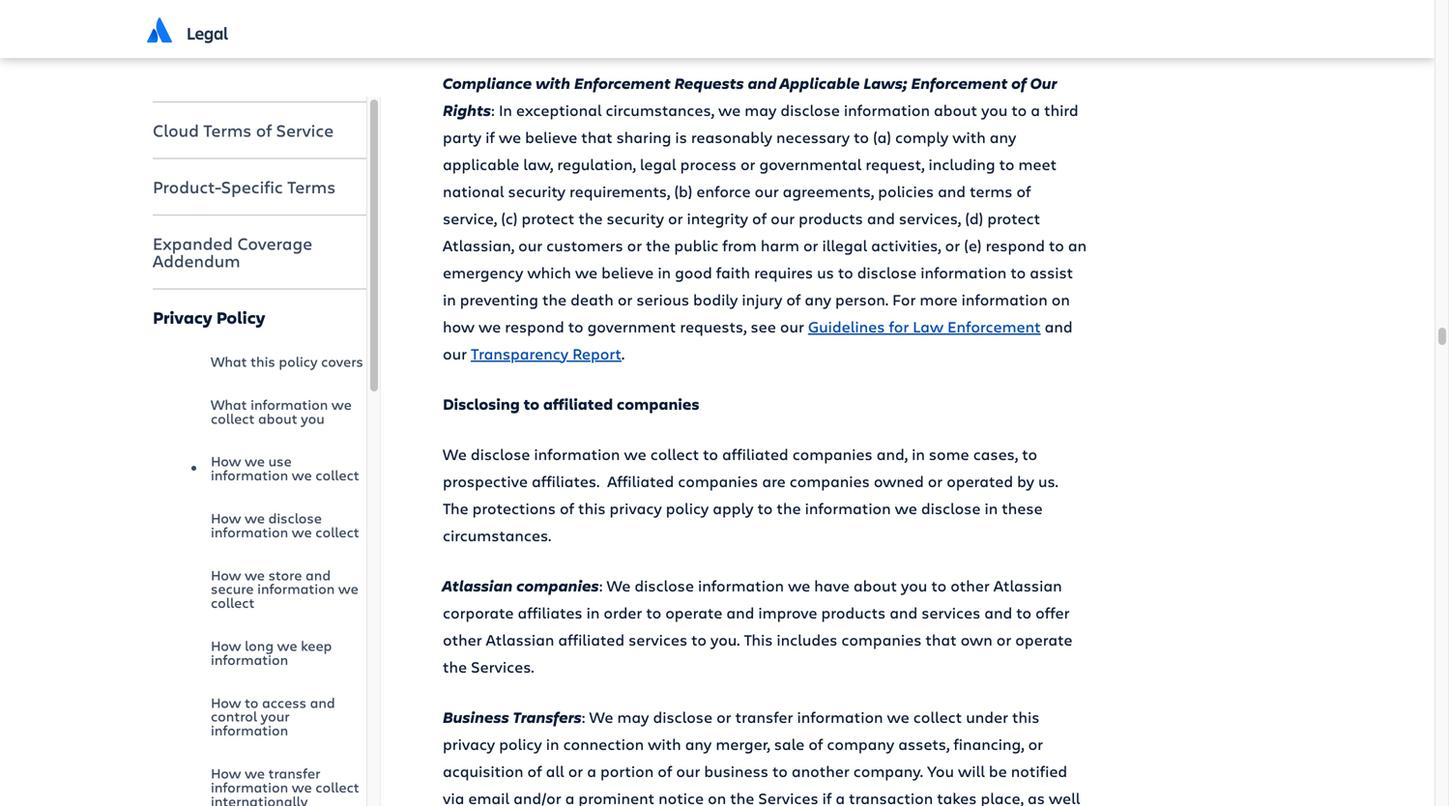 Task type: vqa. For each thing, say whether or not it's contained in the screenshot.
Move from brainstorm to breakthrough. Connect project plans to action items by integrating your favorite project management apps.
no



Task type: locate. For each thing, give the bounding box(es) containing it.
we disclose information we collect to affiliated companies and, in some cases, to prospective affiliates.  affiliated companies are companies owned or operated by us. the protections of this privacy policy apply to the information we disclose in these circumstances.
[[443, 444, 1062, 546]]

security
[[508, 181, 566, 201], [607, 208, 664, 228]]

0 vertical spatial what
[[211, 352, 247, 371]]

policy inside ": we may disclose or transfer information we collect under this privacy policy in connection with any merger, sale of company assets, financing, or acquisition of all or a portion of our business to another company. you will be notified via email and/or a prominent notice on the services if a transaction takes place, as w"
[[499, 734, 542, 754]]

2 vertical spatial you
[[901, 575, 928, 596]]

2 horizontal spatial with
[[953, 126, 986, 147]]

transparency report .
[[471, 343, 625, 364]]

we right store
[[338, 579, 359, 598]]

policy left apply
[[666, 498, 709, 519]]

own
[[961, 629, 993, 650]]

2 vertical spatial this
[[1012, 707, 1040, 727]]

we up prospective
[[443, 444, 467, 464]]

we
[[718, 99, 741, 120], [499, 126, 521, 147], [575, 262, 598, 283], [479, 316, 501, 337], [332, 395, 352, 414], [624, 444, 647, 464], [245, 452, 265, 471], [292, 466, 312, 485], [895, 498, 917, 519], [245, 509, 265, 527], [292, 523, 312, 541], [245, 565, 265, 584], [788, 575, 811, 596], [338, 579, 359, 598], [277, 636, 297, 655], [887, 707, 910, 727], [245, 764, 265, 783], [292, 778, 312, 797]]

how inside how we transfer information we collect internationally
[[211, 764, 241, 783]]

2 vertical spatial policy
[[499, 734, 542, 754]]

0 horizontal spatial other
[[443, 629, 482, 650]]

services
[[758, 788, 819, 806]]

of inside the compliance with enforcement requests and applicable laws; enforcement of our rights
[[1012, 72, 1027, 93]]

how inside how to access and control your information
[[211, 693, 241, 712]]

: inside ': we disclose information we have about you to other atlassian corporate affiliates in order to operate and improve products and services and to offer other atlassian affiliated services to you. this includes companies that own or operate the services.'
[[599, 575, 603, 596]]

about
[[934, 99, 978, 120], [258, 409, 297, 428], [854, 575, 897, 596]]

1 vertical spatial you
[[301, 409, 325, 428]]

may inside : in exceptional circumstances, we may disclose information about you to a third party if we believe that sharing is reasonably necessary to (a) comply with any applicable law, regulation, legal process or governmental request, including to meet national security requirements, (b) enforce our agreements, policies and terms of service, (c) protect the security or integrity of our products and services, (d) protect atlassian, our customers or the public from harm or illegal activities, or (e) respond to an emergency which we believe in good faith requires us to disclose information to assist in preventing the death or serious bodily injury of any person. for more information on how we respond to government requests, see our
[[745, 99, 777, 120]]

1 vertical spatial what
[[211, 395, 247, 414]]

illegal
[[822, 235, 867, 256]]

any up including
[[990, 126, 1017, 147]]

this
[[744, 629, 773, 650]]

collect inside ": we may disclose or transfer information we collect under this privacy policy in connection with any merger, sale of company assets, financing, or acquisition of all or a portion of our business to another company. you will be notified via email and/or a prominent notice on the services if a transaction takes place, as w"
[[914, 707, 962, 727]]

what information we collect about you
[[211, 395, 352, 428]]

information down laws;
[[844, 99, 930, 120]]

product-specific terms link
[[153, 164, 366, 210]]

1 horizontal spatial protect
[[988, 208, 1041, 228]]

transparency report link
[[471, 343, 622, 364]]

how up secure
[[211, 509, 241, 527]]

0 horizontal spatial on
[[708, 788, 726, 806]]

you up including
[[982, 99, 1008, 120]]

how we transfer information we collect internationally link
[[211, 752, 366, 806]]

a
[[1031, 99, 1040, 120], [587, 761, 597, 782], [565, 788, 575, 806], [836, 788, 845, 806]]

respond right the (e)
[[986, 235, 1045, 256]]

if
[[486, 126, 495, 147], [822, 788, 832, 806]]

1 vertical spatial with
[[953, 126, 986, 147]]

on inside : in exceptional circumstances, we may disclose information about you to a third party if we believe that sharing is reasonably necessary to (a) comply with any applicable law, regulation, legal process or governmental request, including to meet national security requirements, (b) enforce our agreements, policies and terms of service, (c) protect the security or integrity of our products and services, (d) protect atlassian, our customers or the public from harm or illegal activities, or (e) respond to an emergency which we believe in good faith requires us to disclose information to assist in preventing the death or serious bodily injury of any person. for more information on how we respond to government requests, see our
[[1052, 289, 1070, 310]]

we inside ': we disclose information we have about you to other atlassian corporate affiliates in order to operate and improve products and services and to offer other atlassian affiliated services to you. this includes companies that own or operate the services.'
[[607, 575, 631, 596]]

2 how from the top
[[211, 509, 241, 527]]

protect
[[522, 208, 575, 228], [988, 208, 1041, 228]]

transfer inside ": we may disclose or transfer information we collect under this privacy policy in connection with any merger, sale of company assets, financing, or acquisition of all or a portion of our business to another company. you will be notified via email and/or a prominent notice on the services if a transaction takes place, as w"
[[735, 707, 793, 727]]

0 horizontal spatial terms
[[203, 119, 252, 142]]

person.
[[835, 289, 889, 310]]

how inside the how long we keep information
[[211, 636, 241, 655]]

or right own
[[997, 629, 1012, 650]]

we inside "we disclose information we collect to affiliated companies and, in some cases, to prospective affiliates.  affiliated companies are companies owned or operated by us. the protections of this privacy policy apply to the information we disclose in these circumstances."
[[443, 444, 467, 464]]

long
[[245, 636, 274, 655]]

how inside how we disclose information we collect
[[211, 509, 241, 527]]

security down the requirements,
[[607, 208, 664, 228]]

the
[[579, 208, 603, 228], [646, 235, 670, 256], [542, 289, 567, 310], [777, 498, 801, 519], [443, 656, 467, 677], [730, 788, 755, 806]]

believe up serious
[[602, 262, 654, 283]]

with inside ": we may disclose or transfer information we collect under this privacy policy in connection with any merger, sale of company assets, financing, or acquisition of all or a portion of our business to another company. you will be notified via email and/or a prominent notice on the services if a transaction takes place, as w"
[[648, 734, 681, 754]]

that inside ': we disclose information we have about you to other atlassian corporate affiliates in order to operate and improve products and services and to offer other atlassian affiliated services to you. this includes companies that own or operate the services.'
[[926, 629, 957, 650]]

how inside how we use information we collect
[[211, 452, 241, 471]]

or left the (e)
[[945, 235, 960, 256]]

4 how from the top
[[211, 636, 241, 655]]

more
[[920, 289, 958, 310]]

products inside ': we disclose information we have about you to other atlassian corporate affiliates in order to operate and improve products and services and to offer other atlassian affiliated services to you. this includes companies that own or operate the services.'
[[821, 602, 886, 623]]

protect right (c)
[[522, 208, 575, 228]]

policy down 'business transfers'
[[499, 734, 542, 754]]

products down have
[[821, 602, 886, 623]]

affiliated
[[607, 471, 674, 491]]

2 vertical spatial with
[[648, 734, 681, 754]]

requests,
[[680, 316, 747, 337]]

cloud
[[153, 119, 199, 142]]

companies down .
[[617, 393, 700, 414]]

1 horizontal spatial about
[[854, 575, 897, 596]]

1 horizontal spatial other
[[951, 575, 990, 596]]

0 vertical spatial you
[[982, 99, 1008, 120]]

how inside how we store and secure information we collect
[[211, 565, 241, 584]]

company.
[[854, 761, 923, 782]]

0 vertical spatial about
[[934, 99, 978, 120]]

(a)
[[873, 126, 891, 147]]

affiliated inside "we disclose information we collect to affiliated companies and, in some cases, to prospective affiliates.  affiliated companies are companies owned or operated by us. the protections of this privacy policy apply to the information we disclose in these circumstances."
[[722, 444, 789, 464]]

2 vertical spatial about
[[854, 575, 897, 596]]

activities,
[[871, 235, 941, 256]]

that up regulation,
[[581, 126, 613, 147]]

respond up 'transparency report' 'link'
[[505, 316, 564, 337]]

1 vertical spatial :
[[599, 575, 603, 596]]

sharing
[[617, 126, 671, 147]]

government
[[588, 316, 676, 337]]

2 horizontal spatial this
[[1012, 707, 1040, 727]]

2 horizontal spatial policy
[[666, 498, 709, 519]]

2 vertical spatial :
[[582, 707, 586, 727]]

1 horizontal spatial :
[[582, 707, 586, 727]]

6 how from the top
[[211, 764, 241, 783]]

collect up long
[[211, 593, 255, 612]]

how left store
[[211, 565, 241, 584]]

1 vertical spatial terms
[[287, 176, 336, 198]]

2 vertical spatial any
[[685, 734, 712, 754]]

of left service
[[256, 119, 272, 142]]

atlassian up services.
[[486, 629, 554, 650]]

guidelines
[[808, 316, 885, 337]]

affiliated up are
[[722, 444, 789, 464]]

you inside : in exceptional circumstances, we may disclose information about you to a third party if we believe that sharing is reasonably necessary to (a) comply with any applicable law, regulation, legal process or governmental request, including to meet national security requirements, (b) enforce our agreements, policies and terms of service, (c) protect the security or integrity of our products and services, (d) protect atlassian, our customers or the public from harm or illegal activities, or (e) respond to an emergency which we believe in good faith requires us to disclose information to assist in preventing the death or serious bodily injury of any person. for more information on how we respond to government requests, see our
[[982, 99, 1008, 120]]

0 horizontal spatial about
[[258, 409, 297, 428]]

with up portion
[[648, 734, 681, 754]]

2 horizontal spatial you
[[982, 99, 1008, 120]]

1 horizontal spatial may
[[745, 99, 777, 120]]

information inside how we store and secure information we collect
[[257, 579, 335, 598]]

or down (b)
[[668, 208, 683, 228]]

information up the improve
[[698, 575, 784, 596]]

what down policy
[[211, 352, 247, 371]]

on inside ": we may disclose or transfer information we collect under this privacy policy in connection with any merger, sale of company assets, financing, or acquisition of all or a portion of our business to another company. you will be notified via email and/or a prominent notice on the services if a transaction takes place, as w"
[[708, 788, 726, 806]]

of inside "we disclose information we collect to affiliated companies and, in some cases, to prospective affiliates.  affiliated companies are companies owned or operated by us. the protections of this privacy policy apply to the information we disclose in these circumstances."
[[560, 498, 574, 519]]

collect up how we use information we collect on the bottom left of page
[[211, 409, 255, 428]]

0 horizontal spatial privacy
[[443, 734, 495, 754]]

0 vertical spatial transfer
[[735, 707, 793, 727]]

these
[[1002, 498, 1043, 519]]

operate
[[665, 602, 723, 623], [1016, 629, 1073, 650]]

may inside ": we may disclose or transfer information we collect under this privacy policy in connection with any merger, sale of company assets, financing, or acquisition of all or a portion of our business to another company. you will be notified via email and/or a prominent notice on the services if a transaction takes place, as w"
[[617, 707, 649, 727]]

operate down offer
[[1016, 629, 1073, 650]]

0 vertical spatial terms
[[203, 119, 252, 142]]

with
[[536, 72, 571, 93], [953, 126, 986, 147], [648, 734, 681, 754]]

1 vertical spatial affiliated
[[722, 444, 789, 464]]

how for how long we keep information
[[211, 636, 241, 655]]

a down connection
[[587, 761, 597, 782]]

0 vertical spatial security
[[508, 181, 566, 201]]

0 horizontal spatial this
[[251, 352, 275, 371]]

the down are
[[777, 498, 801, 519]]

affiliated down the order
[[558, 629, 625, 650]]

our inside ": we may disclose or transfer information we collect under this privacy policy in connection with any merger, sale of company assets, financing, or acquisition of all or a portion of our business to another company. you will be notified via email and/or a prominent notice on the services if a transaction takes place, as w"
[[676, 761, 700, 782]]

0 horizontal spatial services
[[629, 629, 688, 650]]

: inside ": we may disclose or transfer information we collect under this privacy policy in connection with any merger, sale of company assets, financing, or acquisition of all or a portion of our business to another company. you will be notified via email and/or a prominent notice on the services if a transaction takes place, as w"
[[582, 707, 586, 727]]

: inside : in exceptional circumstances, we may disclose information about you to a third party if we believe that sharing is reasonably necessary to (a) comply with any applicable law, regulation, legal process or governmental request, including to meet national security requirements, (b) enforce our agreements, policies and terms of service, (c) protect the security or integrity of our products and services, (d) protect atlassian, our customers or the public from harm or illegal activities, or (e) respond to an emergency which we believe in good faith requires us to disclose information to assist in preventing the death or serious bodily injury of any person. for more information on how we respond to government requests, see our
[[491, 99, 495, 120]]

we down in
[[499, 126, 521, 147]]

0 horizontal spatial transfer
[[268, 764, 320, 783]]

0 horizontal spatial believe
[[525, 126, 578, 147]]

in
[[658, 262, 671, 283], [443, 289, 456, 310], [912, 444, 925, 464], [985, 498, 998, 519], [587, 602, 600, 623], [546, 734, 559, 754]]

1 horizontal spatial operate
[[1016, 629, 1073, 650]]

information
[[844, 99, 930, 120], [921, 262, 1007, 283], [962, 289, 1048, 310], [251, 395, 328, 414], [534, 444, 620, 464], [211, 466, 288, 485], [805, 498, 891, 519], [211, 523, 288, 541], [698, 575, 784, 596], [257, 579, 335, 598], [211, 650, 288, 669], [797, 707, 883, 727], [211, 721, 288, 740], [211, 778, 288, 797]]

atlassian up offer
[[994, 575, 1062, 596]]

connection
[[563, 734, 644, 754]]

0 vertical spatial with
[[536, 72, 571, 93]]

policy left covers
[[279, 352, 318, 371]]

how we use information we collect
[[211, 452, 359, 485]]

1 vertical spatial transfer
[[268, 764, 320, 783]]

you inside ': we disclose information we have about you to other atlassian corporate affiliates in order to operate and improve products and services and to offer other atlassian affiliated services to you. this includes companies that own or operate the services.'
[[901, 575, 928, 596]]

information down disclosing to affiliated companies
[[534, 444, 620, 464]]

0 horizontal spatial policy
[[279, 352, 318, 371]]

0 vertical spatial we
[[443, 444, 467, 464]]

corporate
[[443, 602, 514, 623]]

collect right internationally
[[315, 778, 359, 797]]

(c)
[[501, 208, 518, 228]]

0 horizontal spatial you
[[301, 409, 325, 428]]

1 horizontal spatial security
[[607, 208, 664, 228]]

if right party
[[486, 126, 495, 147]]

comply
[[895, 126, 949, 147]]

0 vertical spatial respond
[[986, 235, 1045, 256]]

1 vertical spatial policy
[[666, 498, 709, 519]]

collect up affiliated
[[650, 444, 699, 464]]

1 horizontal spatial policy
[[499, 734, 542, 754]]

how left long
[[211, 636, 241, 655]]

information inside the how long we keep information
[[211, 650, 288, 669]]

1 what from the top
[[211, 352, 247, 371]]

in up all on the bottom left of page
[[546, 734, 559, 754]]

(d)
[[965, 208, 984, 228]]

1 horizontal spatial that
[[926, 629, 957, 650]]

cloud terms of service link
[[153, 107, 366, 153]]

0 vertical spatial on
[[1052, 289, 1070, 310]]

0 vertical spatial policy
[[279, 352, 318, 371]]

security down law,
[[508, 181, 566, 201]]

from
[[723, 235, 757, 256]]

of right protections
[[560, 498, 574, 519]]

1 vertical spatial that
[[926, 629, 957, 650]]

what this policy covers
[[211, 352, 363, 371]]

takes
[[937, 788, 977, 806]]

may
[[745, 99, 777, 120], [617, 707, 649, 727]]

0 horizontal spatial may
[[617, 707, 649, 727]]

in left the order
[[587, 602, 600, 623]]

disclose up business
[[653, 707, 713, 727]]

3 how from the top
[[211, 565, 241, 584]]

2 what from the top
[[211, 395, 247, 414]]

how up internationally
[[211, 764, 241, 783]]

other
[[951, 575, 990, 596], [443, 629, 482, 650]]

if inside ": we may disclose or transfer information we collect under this privacy policy in connection with any merger, sale of company assets, financing, or acquisition of all or a portion of our business to another company. you will be notified via email and/or a prominent notice on the services if a transaction takes place, as w"
[[822, 788, 832, 806]]

may up connection
[[617, 707, 649, 727]]

how left your
[[211, 693, 241, 712]]

privacy policy link
[[153, 294, 366, 340]]

0 horizontal spatial that
[[581, 126, 613, 147]]

1 horizontal spatial privacy
[[610, 498, 662, 519]]

meet
[[1019, 154, 1057, 174]]

1 vertical spatial if
[[822, 788, 832, 806]]

of left all on the bottom left of page
[[527, 761, 542, 782]]

in inside ": we may disclose or transfer information we collect under this privacy policy in connection with any merger, sale of company assets, financing, or acquisition of all or a portion of our business to another company. you will be notified via email and/or a prominent notice on the services if a transaction takes place, as w"
[[546, 734, 559, 754]]

our right enforce
[[755, 181, 779, 201]]

0 horizontal spatial any
[[685, 734, 712, 754]]

what for what information we collect about you
[[211, 395, 247, 414]]

of up notice
[[658, 761, 672, 782]]

terms down service
[[287, 176, 336, 198]]

operate up you.
[[665, 602, 723, 623]]

(b)
[[674, 181, 693, 201]]

if inside : in exceptional circumstances, we may disclose information about you to a third party if we believe that sharing is reasonably necessary to (a) comply with any applicable law, regulation, legal process or governmental request, including to meet national security requirements, (b) enforce our agreements, policies and terms of service, (c) protect the security or integrity of our products and services, (d) protect atlassian, our customers or the public from harm or illegal activities, or (e) respond to an emergency which we believe in good faith requires us to disclose information to assist in preventing the death or serious bodily injury of any person. for more information on how we respond to government requests, see our
[[486, 126, 495, 147]]

1 horizontal spatial believe
[[602, 262, 654, 283]]

0 horizontal spatial with
[[536, 72, 571, 93]]

1 horizontal spatial terms
[[287, 176, 336, 198]]

and,
[[877, 444, 908, 464]]

1 how from the top
[[211, 452, 241, 471]]

collect up "assets,"
[[914, 707, 962, 727]]

1 horizontal spatial with
[[648, 734, 681, 754]]

company
[[827, 734, 895, 754]]

policies
[[878, 181, 934, 201]]

any
[[990, 126, 1017, 147], [805, 289, 832, 310], [685, 734, 712, 754]]

services down the order
[[629, 629, 688, 650]]

protections
[[472, 498, 556, 519]]

with up including
[[953, 126, 986, 147]]

how we disclose information we collect
[[211, 509, 359, 541]]

0 vertical spatial other
[[951, 575, 990, 596]]

necessary
[[776, 126, 850, 147]]

of left our
[[1012, 72, 1027, 93]]

how to access and control your information
[[211, 693, 335, 740]]

of down the meet
[[1017, 181, 1031, 201]]

services up own
[[922, 602, 981, 623]]

this down privacy policy link
[[251, 352, 275, 371]]

disclose down how we use information we collect link
[[268, 509, 322, 527]]

1 vertical spatial may
[[617, 707, 649, 727]]

we inside what information we collect about you
[[332, 395, 352, 414]]

or inside "we disclose information we collect to affiliated companies and, in some cases, to prospective affiliates.  affiliated companies are companies owned or operated by us. the protections of this privacy policy apply to the information we disclose in these circumstances."
[[928, 471, 943, 491]]

1 vertical spatial any
[[805, 289, 832, 310]]

if down another
[[822, 788, 832, 806]]

transfer inside how we transfer information we collect internationally
[[268, 764, 320, 783]]

0 vertical spatial this
[[251, 352, 275, 371]]

products down agreements,
[[799, 208, 863, 228]]

this right protections
[[578, 498, 606, 519]]

companies down have
[[842, 629, 922, 650]]

0 vertical spatial privacy
[[610, 498, 662, 519]]

sale
[[774, 734, 805, 754]]

0 vertical spatial may
[[745, 99, 777, 120]]

in up serious
[[658, 262, 671, 283]]

information inside how we transfer information we collect internationally
[[211, 778, 288, 797]]

notice
[[659, 788, 704, 806]]

believe
[[525, 126, 578, 147], [602, 262, 654, 283]]

this inside "we disclose information we collect to affiliated companies and, in some cases, to prospective affiliates.  affiliated companies are companies owned or operated by us. the protections of this privacy policy apply to the information we disclose in these circumstances."
[[578, 498, 606, 519]]

apply
[[713, 498, 754, 519]]

we up the order
[[607, 575, 631, 596]]

process
[[680, 154, 737, 174]]

0 vertical spatial if
[[486, 126, 495, 147]]

includes
[[777, 629, 838, 650]]

transfer
[[735, 707, 793, 727], [268, 764, 320, 783]]

1 vertical spatial privacy
[[443, 734, 495, 754]]

1 horizontal spatial transfer
[[735, 707, 793, 727]]

information down control
[[211, 778, 288, 797]]

transfer up merger,
[[735, 707, 793, 727]]

0 horizontal spatial if
[[486, 126, 495, 147]]

1 vertical spatial about
[[258, 409, 297, 428]]

information up keep in the left bottom of the page
[[257, 579, 335, 598]]

1 vertical spatial operate
[[1016, 629, 1073, 650]]

2 vertical spatial we
[[589, 707, 613, 727]]

this
[[251, 352, 275, 371], [578, 498, 606, 519], [1012, 707, 1040, 727]]

our inside and our
[[443, 343, 467, 364]]

affiliated down report
[[543, 393, 613, 414]]

1 vertical spatial this
[[578, 498, 606, 519]]

5 how from the top
[[211, 693, 241, 712]]

information up access
[[211, 650, 288, 669]]

our
[[755, 181, 779, 201], [771, 208, 795, 228], [518, 235, 543, 256], [780, 316, 804, 337], [443, 343, 467, 364], [676, 761, 700, 782]]

collect up the how we store and secure information we collect link
[[315, 523, 359, 541]]

1 horizontal spatial if
[[822, 788, 832, 806]]

2 horizontal spatial any
[[990, 126, 1017, 147]]

1 protect from the left
[[522, 208, 575, 228]]

national
[[443, 181, 504, 201]]

what
[[211, 352, 247, 371], [211, 395, 247, 414]]

disclosing to affiliated companies
[[443, 393, 700, 414]]

we up the improve
[[788, 575, 811, 596]]

compliance
[[443, 72, 532, 93]]

how
[[443, 316, 475, 337]]

0 vertical spatial that
[[581, 126, 613, 147]]

products inside : in exceptional circumstances, we may disclose information about you to a third party if we believe that sharing is reasonably necessary to (a) comply with any applicable law, regulation, legal process or governmental request, including to meet national security requirements, (b) enforce our agreements, policies and terms of service, (c) protect the security or integrity of our products and services, (d) protect atlassian, our customers or the public from harm or illegal activities, or (e) respond to an emergency which we believe in good faith requires us to disclose information to assist in preventing the death or serious bodily injury of any person. for more information on how we respond to government requests, see our
[[799, 208, 863, 228]]

0 vertical spatial :
[[491, 99, 495, 120]]

1 vertical spatial security
[[607, 208, 664, 228]]

we left use
[[245, 452, 265, 471]]

we up internationally
[[245, 764, 265, 783]]

notified
[[1011, 761, 1068, 782]]

preventing
[[460, 289, 539, 310]]

about up 'comply'
[[934, 99, 978, 120]]

1 horizontal spatial on
[[1052, 289, 1070, 310]]

2 vertical spatial affiliated
[[558, 629, 625, 650]]

collect inside "we disclose information we collect to affiliated companies and, in some cases, to prospective affiliates.  affiliated companies are companies owned or operated by us. the protections of this privacy policy apply to the information we disclose in these circumstances."
[[650, 444, 699, 464]]

1 horizontal spatial this
[[578, 498, 606, 519]]

1 vertical spatial products
[[821, 602, 886, 623]]

0 horizontal spatial :
[[491, 99, 495, 120]]

privacy down affiliated
[[610, 498, 662, 519]]

1 vertical spatial respond
[[505, 316, 564, 337]]

1 horizontal spatial services
[[922, 602, 981, 623]]

policy
[[216, 306, 265, 329]]

companies up apply
[[678, 471, 758, 491]]

what inside what information we collect about you
[[211, 395, 247, 414]]

we inside ": we may disclose or transfer information we collect under this privacy policy in connection with any merger, sale of company assets, financing, or acquisition of all or a portion of our business to another company. you will be notified via email and/or a prominent notice on the services if a transaction takes place, as w"
[[589, 707, 613, 727]]

privacy inside ": we may disclose or transfer information we collect under this privacy policy in connection with any merger, sale of company assets, financing, or acquisition of all or a portion of our business to another company. you will be notified via email and/or a prominent notice on the services if a transaction takes place, as w"
[[443, 734, 495, 754]]

2 horizontal spatial about
[[934, 99, 978, 120]]

0 vertical spatial products
[[799, 208, 863, 228]]

: for if
[[491, 99, 495, 120]]

product-specific terms
[[153, 176, 336, 198]]

protect down terms
[[988, 208, 1041, 228]]

requires
[[754, 262, 813, 283]]

0 horizontal spatial operate
[[665, 602, 723, 623]]

we inside the how long we keep information
[[277, 636, 297, 655]]

the down business
[[730, 788, 755, 806]]

with inside : in exceptional circumstances, we may disclose information about you to a third party if we believe that sharing is reasonably necessary to (a) comply with any applicable law, regulation, legal process or governmental request, including to meet national security requirements, (b) enforce our agreements, policies and terms of service, (c) protect the security or integrity of our products and services, (d) protect atlassian, our customers or the public from harm or illegal activities, or (e) respond to an emergency which we believe in good faith requires us to disclose information to assist in preventing the death or serious bodily injury of any person. for more information on how we respond to government requests, see our
[[953, 126, 986, 147]]

terms right the cloud
[[203, 119, 252, 142]]

about right have
[[854, 575, 897, 596]]

legal
[[187, 21, 228, 44]]

requirements,
[[570, 181, 670, 201]]



Task type: describe. For each thing, give the bounding box(es) containing it.
an
[[1068, 235, 1087, 256]]

a right and/or
[[565, 788, 575, 806]]

report
[[573, 343, 622, 364]]

and inside how to access and control your information
[[310, 693, 335, 712]]

the inside "we disclose information we collect to affiliated companies and, in some cases, to prospective affiliates.  affiliated companies are companies owned or operated by us. the protections of this privacy policy apply to the information we disclose in these circumstances."
[[777, 498, 801, 519]]

what information we collect about you link
[[211, 383, 366, 440]]

in inside ': we disclose information we have about you to other atlassian corporate affiliates in order to operate and improve products and services and to offer other atlassian affiliated services to you. this includes companies that own or operate the services.'
[[587, 602, 600, 623]]

what this policy covers link
[[211, 340, 366, 383]]

about inside ': we disclose information we have about you to other atlassian corporate affiliates in order to operate and improve products and services and to offer other atlassian affiliated services to you. this includes companies that own or operate the services.'
[[854, 575, 897, 596]]

to inside how to access and control your information
[[245, 693, 258, 712]]

and inside the compliance with enforcement requests and applicable laws; enforcement of our rights
[[748, 72, 777, 93]]

information inside how to access and control your information
[[211, 721, 288, 740]]

portion
[[600, 761, 654, 782]]

prospective
[[443, 471, 528, 491]]

your
[[261, 707, 290, 726]]

serious
[[637, 289, 689, 310]]

services.
[[471, 656, 534, 677]]

agreements,
[[783, 181, 874, 201]]

information down assist
[[962, 289, 1048, 310]]

or up government
[[618, 289, 633, 310]]

information inside how we disclose information we collect
[[211, 523, 288, 541]]

how we use information we collect link
[[211, 440, 366, 497]]

secure
[[211, 579, 254, 598]]

which
[[527, 262, 571, 283]]

guidelines for law enforcement
[[808, 316, 1041, 337]]

we up affiliated
[[624, 444, 647, 464]]

email
[[468, 788, 510, 806]]

we left store
[[245, 565, 265, 584]]

harm
[[761, 235, 800, 256]]

in right and,
[[912, 444, 925, 464]]

this inside ": we may disclose or transfer information we collect under this privacy policy in connection with any merger, sale of company assets, financing, or acquisition of all or a portion of our business to another company. you will be notified via email and/or a prominent notice on the services if a transaction takes place, as w"
[[1012, 707, 1040, 727]]

that inside : in exceptional circumstances, we may disclose information about you to a third party if we believe that sharing is reasonably necessary to (a) comply with any applicable law, regulation, legal process or governmental request, including to meet national security requirements, (b) enforce our agreements, policies and terms of service, (c) protect the security or integrity of our products and services, (d) protect atlassian, our customers or the public from harm or illegal activities, or (e) respond to an emergency which we believe in good faith requires us to disclose information to assist in preventing the death or serious bodily injury of any person. for more information on how we respond to government requests, see our
[[581, 126, 613, 147]]

store
[[268, 565, 302, 584]]

disclose inside ': we disclose information we have about you to other atlassian corporate affiliates in order to operate and improve products and services and to offer other atlassian affiliated services to you. this includes companies that own or operate the services.'
[[635, 575, 694, 596]]

or inside ': we disclose information we have about you to other atlassian corporate affiliates in order to operate and improve products and services and to offer other atlassian affiliated services to you. this includes companies that own or operate the services.'
[[997, 629, 1012, 650]]

about inside what information we collect about you
[[258, 409, 297, 428]]

or right all on the bottom left of page
[[568, 761, 583, 782]]

information down owned
[[805, 498, 891, 519]]

companies right are
[[790, 471, 870, 491]]

you inside what information we collect about you
[[301, 409, 325, 428]]

some
[[929, 444, 969, 464]]

our up which
[[518, 235, 543, 256]]

about inside : in exceptional circumstances, we may disclose information about you to a third party if we believe that sharing is reasonably necessary to (a) comply with any applicable law, regulation, legal process or governmental request, including to meet national security requirements, (b) enforce our agreements, policies and terms of service, (c) protect the security or integrity of our products and services, (d) protect atlassian, our customers or the public from harm or illegal activities, or (e) respond to an emergency which we believe in good faith requires us to disclose information to assist in preventing the death or serious bodily injury of any person. for more information on how we respond to government requests, see our
[[934, 99, 978, 120]]

transfers
[[513, 707, 582, 727]]

disclose inside ": we may disclose or transfer information we collect under this privacy policy in connection with any merger, sale of company assets, financing, or acquisition of all or a portion of our business to another company. you will be notified via email and/or a prominent notice on the services if a transaction takes place, as w"
[[653, 707, 713, 727]]

1 vertical spatial services
[[629, 629, 688, 650]]

0 horizontal spatial respond
[[505, 316, 564, 337]]

we down owned
[[895, 498, 917, 519]]

law,
[[523, 154, 553, 174]]

and inside how we store and secure information we collect
[[306, 565, 331, 584]]

rights
[[443, 99, 491, 120]]

or down reasonably
[[741, 154, 756, 174]]

the inside ": we may disclose or transfer information we collect under this privacy policy in connection with any merger, sale of company assets, financing, or acquisition of all or a portion of our business to another company. you will be notified via email and/or a prominent notice on the services if a transaction takes place, as w"
[[730, 788, 755, 806]]

us.
[[1038, 471, 1059, 491]]

0 horizontal spatial security
[[508, 181, 566, 201]]

improve
[[758, 602, 817, 623]]

collect inside what information we collect about you
[[211, 409, 255, 428]]

access
[[262, 693, 306, 712]]

and inside and our
[[1045, 316, 1073, 337]]

collect inside how we disclose information we collect
[[315, 523, 359, 541]]

1 horizontal spatial any
[[805, 289, 832, 310]]

service,
[[443, 208, 497, 228]]

we down customers on the top of the page
[[575, 262, 598, 283]]

covers
[[321, 352, 363, 371]]

privacy policy
[[153, 306, 265, 329]]

expanded coverage addendum
[[153, 232, 312, 272]]

affiliated inside ': we disclose information we have about you to other atlassian corporate affiliates in order to operate and improve products and services and to offer other atlassian affiliated services to you. this includes companies that own or operate the services.'
[[558, 629, 625, 650]]

: we may disclose or transfer information we collect under this privacy policy in connection with any merger, sale of company assets, financing, or acquisition of all or a portion of our business to another company. you will be notified via email and/or a prominent notice on the services if a transaction takes place, as w
[[443, 707, 1080, 806]]

legal link
[[187, 0, 228, 58]]

we for atlassian companies
[[607, 575, 631, 596]]

we down how to access and control your information link at the bottom
[[292, 778, 312, 797]]

what for what this policy covers
[[211, 352, 247, 371]]

all
[[546, 761, 564, 782]]

enforce
[[697, 181, 751, 201]]

to inside ": we may disclose or transfer information we collect under this privacy policy in connection with any merger, sale of company assets, financing, or acquisition of all or a portion of our business to another company. you will be notified via email and/or a prominent notice on the services if a transaction takes place, as w"
[[773, 761, 788, 782]]

circumstances.
[[443, 525, 551, 546]]

the
[[443, 498, 469, 519]]

0 vertical spatial services
[[922, 602, 981, 623]]

prominent
[[579, 788, 655, 806]]

our up harm in the top of the page
[[771, 208, 795, 228]]

another
[[792, 761, 850, 782]]

disclose up prospective
[[471, 444, 530, 464]]

the up customers on the top of the page
[[579, 208, 603, 228]]

owned
[[874, 471, 924, 491]]

privacy inside "we disclose information we collect to affiliated companies and, in some cases, to prospective affiliates.  affiliated companies are companies owned or operated by us. the protections of this privacy policy apply to the information we disclose in these circumstances."
[[610, 498, 662, 519]]

the inside ': we disclose information we have about you to other atlassian corporate affiliates in order to operate and improve products and services and to offer other atlassian affiliated services to you. this includes companies that own or operate the services.'
[[443, 656, 467, 677]]

emergency
[[443, 262, 523, 283]]

party
[[443, 126, 482, 147]]

collect inside how we store and secure information we collect
[[211, 593, 255, 612]]

under
[[966, 707, 1008, 727]]

.
[[622, 343, 625, 364]]

our right the see
[[780, 316, 804, 337]]

a inside : in exceptional circumstances, we may disclose information about you to a third party if we believe that sharing is reasonably necessary to (a) comply with any applicable law, regulation, legal process or governmental request, including to meet national security requirements, (b) enforce our agreements, policies and terms of service, (c) protect the security or integrity of our products and services, (d) protect atlassian, our customers or the public from harm or illegal activities, or (e) respond to an emergency which we believe in good faith requires us to disclose information to assist in preventing the death or serious bodily injury of any person. for more information on how we respond to government requests, see our
[[1031, 99, 1040, 120]]

affiliates
[[518, 602, 583, 623]]

expanded coverage addendum link
[[153, 221, 366, 284]]

disclose inside how we disclose information we collect
[[268, 509, 322, 527]]

atlassian up corporate
[[443, 575, 513, 596]]

how for how to access and control your information
[[211, 693, 241, 712]]

and our
[[443, 316, 1073, 364]]

services,
[[899, 208, 961, 228]]

public
[[674, 235, 719, 256]]

policy inside "we disclose information we collect to affiliated companies and, in some cases, to prospective affiliates.  affiliated companies are companies owned or operated by us. the protections of this privacy policy apply to the information we disclose in these circumstances."
[[666, 498, 709, 519]]

collect inside how we transfer information we collect internationally
[[315, 778, 359, 797]]

governmental
[[759, 154, 862, 174]]

including
[[929, 154, 995, 174]]

we up store
[[292, 523, 312, 541]]

see
[[751, 316, 776, 337]]

companies inside ': we disclose information we have about you to other atlassian corporate affiliates in order to operate and improve products and services and to offer other atlassian affiliated services to you. this includes companies that own or operate the services.'
[[842, 629, 922, 650]]

0 vertical spatial affiliated
[[543, 393, 613, 414]]

offer
[[1036, 602, 1070, 623]]

how for how we disclose information we collect
[[211, 509, 241, 527]]

or right customers on the top of the page
[[627, 235, 642, 256]]

how to access and control your information link
[[211, 681, 366, 752]]

companies up affiliates
[[517, 575, 599, 596]]

how for how we transfer information we collect internationally
[[211, 764, 241, 783]]

coverage
[[237, 232, 312, 255]]

of down requires at the right of page
[[786, 289, 801, 310]]

the left public on the top left of page
[[646, 235, 670, 256]]

you.
[[711, 629, 740, 650]]

of right sale
[[809, 734, 823, 754]]

: for connection
[[582, 707, 586, 727]]

we inside ": we may disclose or transfer information we collect under this privacy policy in connection with any merger, sale of company assets, financing, or acquisition of all or a portion of our business to another company. you will be notified via email and/or a prominent notice on the services if a transaction takes place, as w"
[[887, 707, 910, 727]]

how for how we use information we collect
[[211, 452, 241, 471]]

operated
[[947, 471, 1013, 491]]

addendum
[[153, 249, 240, 272]]

we inside ': we disclose information we have about you to other atlassian corporate affiliates in order to operate and improve products and services and to offer other atlassian affiliated services to you. this includes companies that own or operate the services.'
[[788, 575, 811, 596]]

specific
[[221, 176, 283, 198]]

assets,
[[899, 734, 950, 754]]

we right use
[[292, 466, 312, 485]]

2 protect from the left
[[988, 208, 1041, 228]]

compliance with enforcement requests and applicable laws; enforcement of our rights
[[443, 72, 1057, 120]]

disclosing
[[443, 393, 520, 414]]

third
[[1044, 99, 1079, 120]]

enforcement down more at the right
[[948, 316, 1041, 337]]

0 vertical spatial operate
[[665, 602, 723, 623]]

request,
[[866, 154, 925, 174]]

acquisition
[[443, 761, 524, 782]]

enforcement up 'comply'
[[911, 72, 1008, 93]]

information inside how we use information we collect
[[211, 466, 288, 485]]

or right harm in the top of the page
[[803, 235, 818, 256]]

injury
[[742, 289, 783, 310]]

or up "notified"
[[1028, 734, 1043, 754]]

1 vertical spatial other
[[443, 629, 482, 650]]

reasonably
[[691, 126, 773, 147]]

transparency
[[471, 343, 569, 364]]

disclose up for
[[857, 262, 917, 283]]

how for how we store and secure information we collect
[[211, 565, 241, 584]]

information down the (e)
[[921, 262, 1007, 283]]

collect inside how we use information we collect
[[315, 466, 359, 485]]

0 vertical spatial any
[[990, 126, 1017, 147]]

a down another
[[836, 788, 845, 806]]

circumstances,
[[606, 99, 715, 120]]

in down the operated
[[985, 498, 998, 519]]

information inside what information we collect about you
[[251, 395, 328, 414]]

we for business transfers
[[589, 707, 613, 727]]

law
[[913, 316, 944, 337]]

merger,
[[716, 734, 770, 754]]

information inside ": we may disclose or transfer information we collect under this privacy policy in connection with any merger, sale of company assets, financing, or acquisition of all or a portion of our business to another company. you will be notified via email and/or a prominent notice on the services if a transaction takes place, as w"
[[797, 707, 883, 727]]

of up from
[[752, 208, 767, 228]]

atlassian,
[[443, 235, 514, 256]]

or up merger,
[[717, 707, 732, 727]]

we up reasonably
[[718, 99, 741, 120]]

cloud terms of service
[[153, 119, 334, 142]]

how we store and secure information we collect
[[211, 565, 359, 612]]

0 vertical spatial believe
[[525, 126, 578, 147]]

internationally
[[211, 792, 308, 806]]

bodily
[[693, 289, 738, 310]]

atlassian logo image
[[147, 17, 172, 43]]

in
[[499, 99, 512, 120]]

: for order
[[599, 575, 603, 596]]

applicable
[[781, 72, 860, 93]]

how we transfer information we collect internationally
[[211, 764, 359, 806]]

the down which
[[542, 289, 567, 310]]

disclose down the operated
[[921, 498, 981, 519]]

control
[[211, 707, 257, 726]]

we down preventing
[[479, 316, 501, 337]]

business
[[443, 707, 509, 727]]

we down how we use information we collect on the bottom left of page
[[245, 509, 265, 527]]

in up how
[[443, 289, 456, 310]]

will
[[958, 761, 985, 782]]

any inside ": we may disclose or transfer information we collect under this privacy policy in connection with any merger, sale of company assets, financing, or acquisition of all or a portion of our business to another company. you will be notified via email and/or a prominent notice on the services if a transaction takes place, as w"
[[685, 734, 712, 754]]

companies left and,
[[793, 444, 873, 464]]

disclose up necessary
[[781, 99, 840, 120]]

enforcement up circumstances,
[[574, 72, 671, 93]]

1 horizontal spatial respond
[[986, 235, 1045, 256]]

information inside ': we disclose information we have about you to other atlassian corporate affiliates in order to operate and improve products and services and to offer other atlassian affiliated services to you. this includes companies that own or operate the services.'
[[698, 575, 784, 596]]

as
[[1028, 788, 1045, 806]]

with inside the compliance with enforcement requests and applicable laws; enforcement of our rights
[[536, 72, 571, 93]]

for
[[893, 289, 916, 310]]



